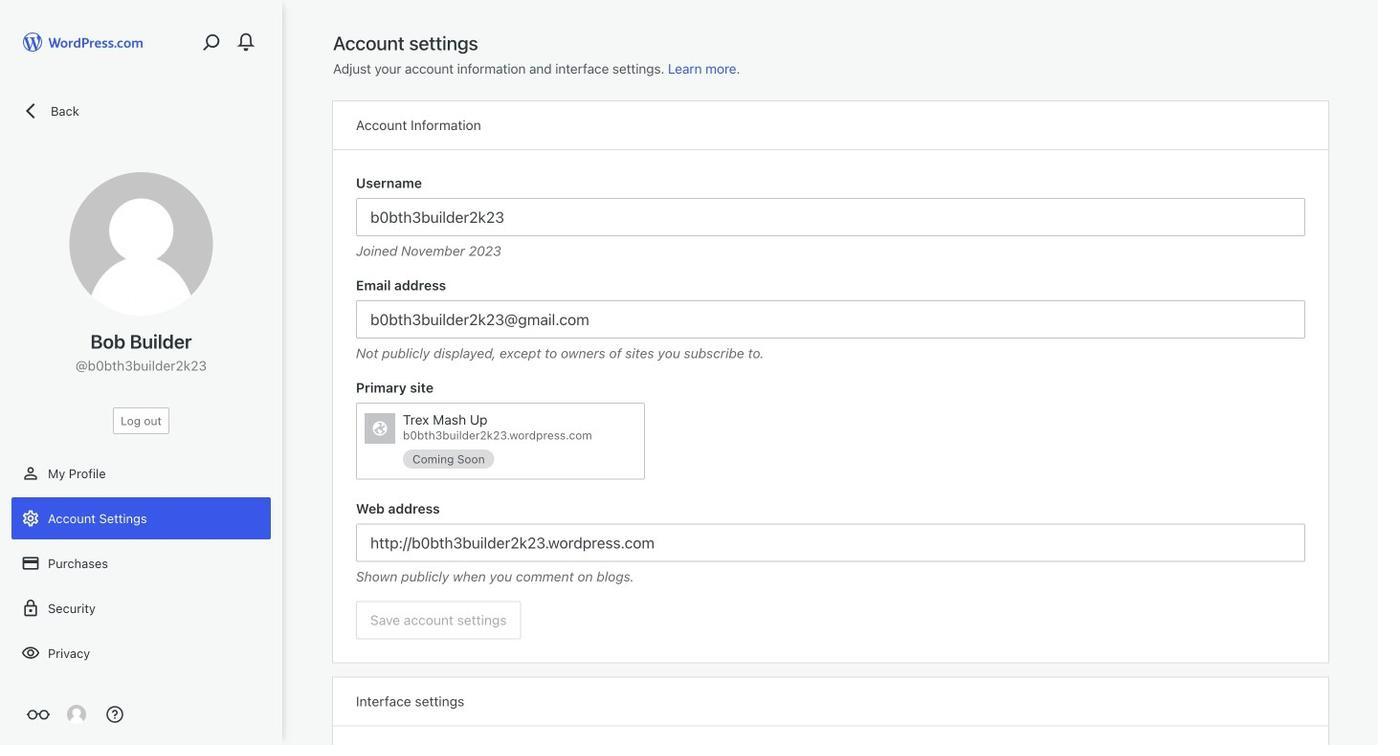 Task type: describe. For each thing, give the bounding box(es) containing it.
credit_card image
[[21, 554, 40, 573]]

visibility image
[[21, 644, 40, 663]]

reader image
[[27, 704, 50, 727]]

3 group from the top
[[356, 378, 1306, 480]]



Task type: locate. For each thing, give the bounding box(es) containing it.
bob builder image
[[69, 172, 213, 316]]

4 group from the top
[[356, 499, 1306, 587]]

settings image
[[21, 509, 40, 528]]

lock image
[[21, 599, 40, 618]]

group
[[356, 173, 1306, 261], [356, 276, 1306, 364], [356, 378, 1306, 480], [356, 499, 1306, 587]]

None text field
[[356, 301, 1306, 339]]

bob builder image
[[67, 705, 86, 725]]

main content
[[333, 31, 1329, 746]]

None text field
[[356, 198, 1306, 236]]

2 group from the top
[[356, 276, 1306, 364]]

person image
[[21, 464, 40, 483]]

1 group from the top
[[356, 173, 1306, 261]]

None url field
[[356, 524, 1306, 562]]



Task type: vqa. For each thing, say whether or not it's contained in the screenshot.
the bottom day
no



